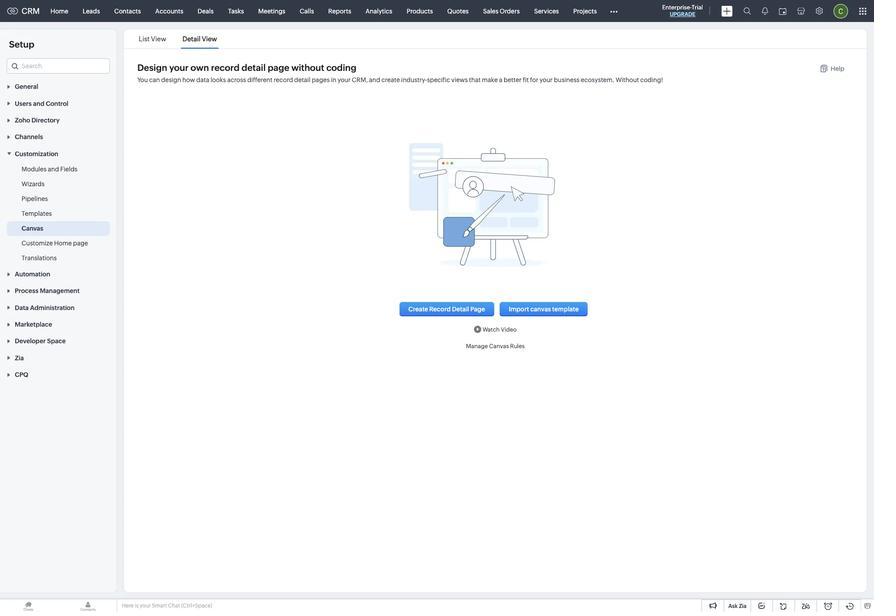 Task type: vqa. For each thing, say whether or not it's contained in the screenshot.
size image
no



Task type: locate. For each thing, give the bounding box(es) containing it.
1 vertical spatial detail
[[452, 306, 469, 313]]

zia
[[15, 355, 24, 362], [739, 603, 747, 610]]

enterprise-trial upgrade
[[662, 4, 703, 18]]

1 vertical spatial and
[[33, 100, 44, 107]]

users
[[15, 100, 32, 107]]

page
[[470, 306, 485, 313]]

2 horizontal spatial and
[[369, 76, 380, 84]]

calls
[[300, 7, 314, 15]]

and inside users and control dropdown button
[[33, 100, 44, 107]]

help
[[831, 65, 844, 72]]

detail left page
[[452, 306, 469, 313]]

looks
[[211, 76, 226, 84]]

design
[[137, 62, 167, 73]]

and right users
[[33, 100, 44, 107]]

detail up 'different'
[[242, 62, 266, 73]]

detail
[[242, 62, 266, 73], [294, 76, 311, 84]]

services
[[534, 7, 559, 15]]

detail down 'without'
[[294, 76, 311, 84]]

0 horizontal spatial detail
[[182, 35, 200, 43]]

None field
[[7, 58, 110, 74]]

templates
[[22, 210, 52, 217]]

and inside modules and fields link
[[48, 166, 59, 173]]

meetings
[[258, 7, 285, 15]]

make
[[482, 76, 498, 84]]

detail view link
[[181, 35, 218, 43]]

detail
[[182, 35, 200, 43], [452, 306, 469, 313]]

1 horizontal spatial page
[[268, 62, 289, 73]]

products
[[407, 7, 433, 15]]

data administration button
[[0, 299, 117, 316]]

view
[[151, 35, 166, 43], [202, 35, 217, 43]]

record right 'different'
[[274, 76, 293, 84]]

products link
[[399, 0, 440, 22]]

create record detail page button
[[399, 302, 494, 316]]

customize home page
[[22, 240, 88, 247]]

view right list
[[151, 35, 166, 43]]

import canvas template
[[509, 306, 579, 313]]

upgrade
[[670, 11, 695, 18]]

home link
[[43, 0, 75, 22]]

in
[[331, 76, 336, 84]]

1 vertical spatial zia
[[739, 603, 747, 610]]

list view
[[139, 35, 166, 43]]

create menu element
[[716, 0, 738, 22]]

space
[[47, 338, 66, 345]]

chats image
[[0, 600, 57, 612]]

management
[[40, 288, 80, 295]]

canvas
[[22, 225, 43, 232], [489, 343, 509, 350]]

template
[[552, 306, 579, 313]]

administration
[[30, 304, 75, 311]]

(ctrl+space)
[[181, 603, 212, 609]]

0 horizontal spatial canvas
[[22, 225, 43, 232]]

here
[[122, 603, 134, 609]]

canvas down watch video
[[489, 343, 509, 350]]

2 view from the left
[[202, 35, 217, 43]]

home right crm
[[51, 7, 68, 15]]

canvas inside customization "region"
[[22, 225, 43, 232]]

zoho
[[15, 117, 30, 124]]

crm,
[[352, 76, 368, 84]]

page
[[268, 62, 289, 73], [73, 240, 88, 247]]

create menu image
[[721, 6, 733, 16]]

detail up own
[[182, 35, 200, 43]]

deals link
[[190, 0, 221, 22]]

1 horizontal spatial view
[[202, 35, 217, 43]]

1 horizontal spatial record
[[274, 76, 293, 84]]

business
[[554, 76, 580, 84]]

zoho directory
[[15, 117, 60, 124]]

0 vertical spatial record
[[211, 62, 240, 73]]

process management
[[15, 288, 80, 295]]

1 vertical spatial record
[[274, 76, 293, 84]]

data administration
[[15, 304, 75, 311]]

1 horizontal spatial and
[[48, 166, 59, 173]]

1 view from the left
[[151, 35, 166, 43]]

projects link
[[566, 0, 604, 22]]

create
[[381, 76, 400, 84]]

zia right ask
[[739, 603, 747, 610]]

quotes
[[447, 7, 469, 15]]

0 vertical spatial page
[[268, 62, 289, 73]]

chat
[[168, 603, 180, 609]]

0 horizontal spatial page
[[73, 240, 88, 247]]

modules and fields link
[[22, 165, 77, 174]]

crm link
[[7, 6, 40, 16]]

your right 'is'
[[140, 603, 151, 609]]

how
[[182, 76, 195, 84]]

page up automation dropdown button
[[73, 240, 88, 247]]

canvas down the templates link
[[22, 225, 43, 232]]

customization
[[15, 150, 58, 157]]

manage
[[466, 343, 488, 350]]

1 vertical spatial home
[[54, 240, 72, 247]]

zoho directory button
[[0, 112, 117, 128]]

detail inside button
[[452, 306, 469, 313]]

your up design
[[169, 62, 189, 73]]

tasks
[[228, 7, 244, 15]]

import
[[509, 306, 529, 313]]

1 vertical spatial detail
[[294, 76, 311, 84]]

0 vertical spatial zia
[[15, 355, 24, 362]]

0 horizontal spatial view
[[151, 35, 166, 43]]

0 vertical spatial detail
[[182, 35, 200, 43]]

pipelines link
[[22, 194, 48, 203]]

zia up cpq
[[15, 355, 24, 362]]

signals image
[[762, 7, 768, 15]]

page up 'different'
[[268, 62, 289, 73]]

view down deals
[[202, 35, 217, 43]]

setup
[[9, 39, 34, 49]]

your right the in
[[338, 76, 351, 84]]

your
[[169, 62, 189, 73], [338, 76, 351, 84], [540, 76, 553, 84], [140, 603, 151, 609]]

0 vertical spatial detail
[[242, 62, 266, 73]]

home right 'customize'
[[54, 240, 72, 247]]

channels button
[[0, 128, 117, 145]]

home inside customization "region"
[[54, 240, 72, 247]]

1 horizontal spatial detail
[[452, 306, 469, 313]]

canvas link
[[22, 224, 43, 233]]

1 horizontal spatial zia
[[739, 603, 747, 610]]

orders
[[500, 7, 520, 15]]

marketplace button
[[0, 316, 117, 333]]

and left fields
[[48, 166, 59, 173]]

0 horizontal spatial and
[[33, 100, 44, 107]]

customization button
[[0, 145, 117, 162]]

1 vertical spatial page
[[73, 240, 88, 247]]

sales
[[483, 7, 498, 15]]

translations
[[22, 254, 57, 262]]

0 horizontal spatial detail
[[242, 62, 266, 73]]

enterprise-
[[662, 4, 692, 11]]

trial
[[692, 4, 703, 11]]

ecosystem.
[[581, 76, 614, 84]]

0 vertical spatial canvas
[[22, 225, 43, 232]]

record up looks
[[211, 62, 240, 73]]

1 horizontal spatial canvas
[[489, 343, 509, 350]]

zia inside dropdown button
[[15, 355, 24, 362]]

search image
[[743, 7, 751, 15]]

that
[[469, 76, 481, 84]]

0 horizontal spatial zia
[[15, 355, 24, 362]]

here is your smart chat (ctrl+space)
[[122, 603, 212, 609]]

and right the crm,
[[369, 76, 380, 84]]

your right for
[[540, 76, 553, 84]]

canvas
[[530, 306, 551, 313]]

2 vertical spatial and
[[48, 166, 59, 173]]

and for users and control
[[33, 100, 44, 107]]

automation button
[[0, 266, 117, 282]]

list
[[131, 29, 225, 48]]

can
[[149, 76, 160, 84]]

leads link
[[75, 0, 107, 22]]



Task type: describe. For each thing, give the bounding box(es) containing it.
customize home page link
[[22, 239, 88, 248]]

cpq button
[[0, 366, 117, 383]]

specific
[[427, 76, 450, 84]]

contacts image
[[60, 600, 116, 612]]

ask
[[728, 603, 738, 610]]

is
[[135, 603, 139, 609]]

modules
[[22, 166, 47, 173]]

data
[[196, 76, 209, 84]]

calls link
[[293, 0, 321, 22]]

reports
[[328, 7, 351, 15]]

watch video
[[483, 326, 517, 333]]

crm
[[22, 6, 40, 16]]

view for detail view
[[202, 35, 217, 43]]

list
[[139, 35, 150, 43]]

without
[[291, 62, 324, 73]]

canvas introduction image
[[370, 125, 594, 285]]

process management button
[[0, 282, 117, 299]]

0 horizontal spatial record
[[211, 62, 240, 73]]

across
[[227, 76, 246, 84]]

deals
[[198, 7, 214, 15]]

general button
[[0, 78, 117, 95]]

customize
[[22, 240, 53, 247]]

zia button
[[0, 349, 117, 366]]

contacts
[[114, 7, 141, 15]]

leads
[[83, 7, 100, 15]]

services link
[[527, 0, 566, 22]]

1 horizontal spatial detail
[[294, 76, 311, 84]]

Search text field
[[7, 59, 110, 73]]

developer space
[[15, 338, 66, 345]]

marketplace
[[15, 321, 52, 328]]

profile element
[[828, 0, 853, 22]]

general
[[15, 83, 38, 90]]

import canvas template button
[[500, 302, 588, 316]]

view for list view
[[151, 35, 166, 43]]

tasks link
[[221, 0, 251, 22]]

list view link
[[137, 35, 168, 43]]

translations link
[[22, 254, 57, 263]]

signals element
[[756, 0, 774, 22]]

list containing list view
[[131, 29, 225, 48]]

developer space button
[[0, 333, 117, 349]]

video
[[501, 326, 517, 333]]

automation
[[15, 271, 50, 278]]

developer
[[15, 338, 46, 345]]

create record detail page
[[408, 306, 485, 313]]

templates link
[[22, 209, 52, 218]]

users and control
[[15, 100, 68, 107]]

sales orders link
[[476, 0, 527, 22]]

manage canvas rules
[[466, 343, 525, 350]]

calendar image
[[779, 7, 787, 15]]

1 vertical spatial canvas
[[489, 343, 509, 350]]

profile image
[[834, 4, 848, 18]]

you
[[137, 76, 148, 84]]

0 vertical spatial and
[[369, 76, 380, 84]]

cpq
[[15, 371, 28, 379]]

watch
[[483, 326, 500, 333]]

smart
[[152, 603, 167, 609]]

search element
[[738, 0, 756, 22]]

pages
[[312, 76, 330, 84]]

coding!
[[640, 76, 663, 84]]

you can design how data looks across different record detail pages in your crm, and create industry-specific views that make a better fit for your business ecosystem. without coding!
[[137, 76, 663, 84]]

contacts link
[[107, 0, 148, 22]]

rules
[[510, 343, 525, 350]]

coding
[[326, 62, 356, 73]]

fields
[[60, 166, 77, 173]]

better
[[504, 76, 522, 84]]

wizards
[[22, 180, 45, 188]]

detail view
[[182, 35, 217, 43]]

detail inside list
[[182, 35, 200, 43]]

and for modules and fields
[[48, 166, 59, 173]]

quotes link
[[440, 0, 476, 22]]

0 vertical spatial home
[[51, 7, 68, 15]]

analytics link
[[358, 0, 399, 22]]

different
[[247, 76, 272, 84]]

for
[[530, 76, 538, 84]]

page inside customization "region"
[[73, 240, 88, 247]]

sales orders
[[483, 7, 520, 15]]

accounts link
[[148, 0, 190, 22]]

control
[[46, 100, 68, 107]]

pipelines
[[22, 195, 48, 202]]

record
[[429, 306, 451, 313]]

reports link
[[321, 0, 358, 22]]

directory
[[32, 117, 60, 124]]

modules and fields
[[22, 166, 77, 173]]

customization region
[[0, 162, 117, 266]]

channels
[[15, 134, 43, 141]]

Other Modules field
[[604, 4, 623, 18]]



